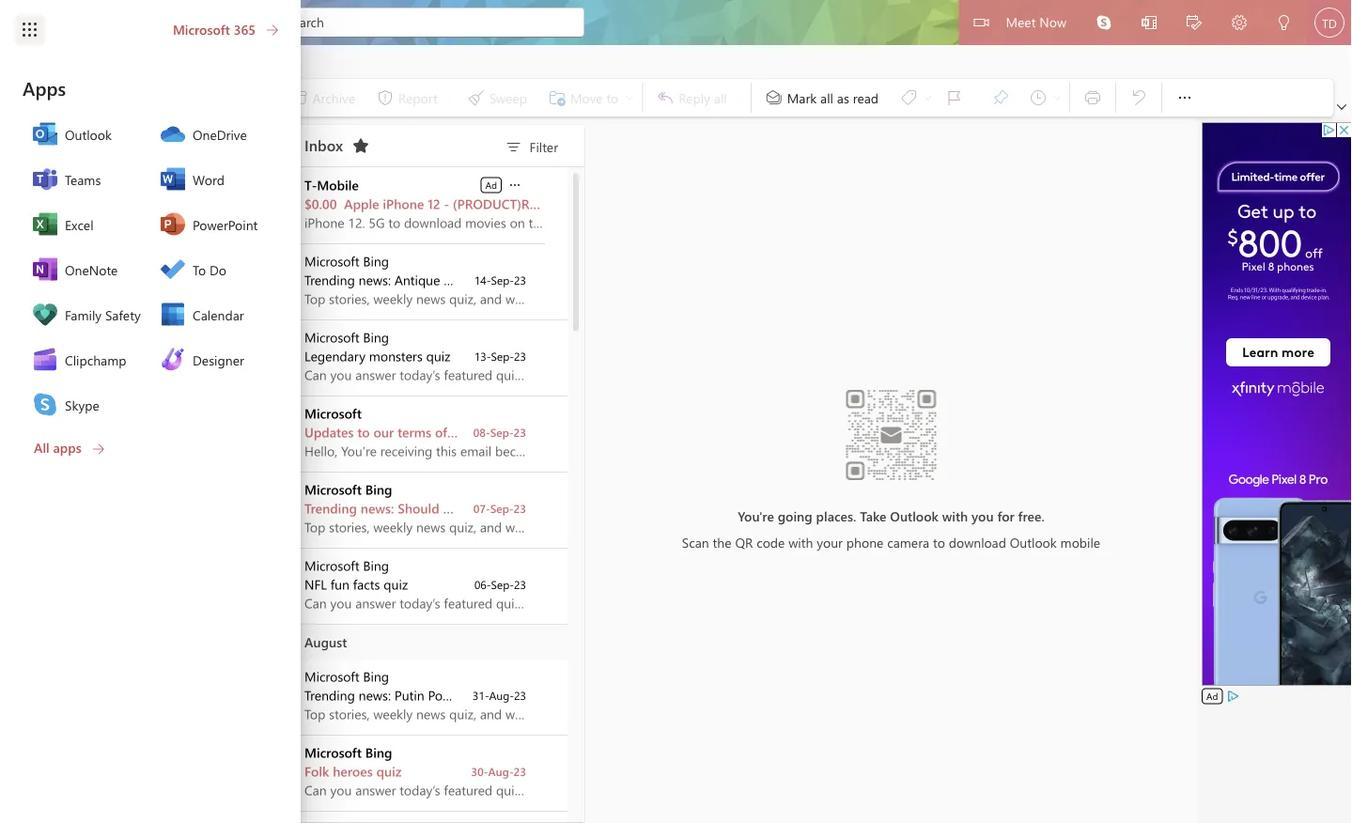 Task type: vqa. For each thing, say whether or not it's contained in the screenshot.


Task type: describe. For each thing, give the bounding box(es) containing it.
23 for trending news: putin powerless to complain about china… and more
[[514, 688, 526, 703]]

select a conversation checkbox for trending news: putin powerless to complain about china… and more
[[259, 660, 304, 704]]

should
[[398, 499, 439, 517]]

skype
[[65, 396, 99, 413]]

 button
[[346, 131, 376, 161]]

 tree item
[[69, 351, 220, 389]]

folk
[[304, 763, 329, 780]]

 button
[[1082, 0, 1127, 45]]

1 vertical spatial quiz
[[384, 576, 408, 593]]

to do image
[[13, 230, 32, 249]]

powerpoint
[[193, 216, 258, 233]]

sep- for quiz
[[491, 349, 514, 364]]

going
[[778, 507, 813, 524]]

of
[[435, 423, 447, 441]]

08-
[[473, 425, 490, 440]]

microsoft bing for legendary monsters quiz
[[304, 328, 389, 346]]

mobile
[[1060, 533, 1101, 551]]

trending for trending news: should supreme court disqualify trump from… and more
[[304, 499, 357, 517]]

terms
[[398, 423, 431, 441]]

read
[[853, 89, 879, 106]]

trending news: putin powerless to complain about china… and more
[[304, 686, 704, 704]]

23 for nfl fun facts quiz
[[514, 577, 526, 592]]

meet now banner
[[0, 0, 1352, 47]]

trending news: antique singer sewing machine values & what… and more
[[304, 271, 737, 288]]

code
[[757, 533, 785, 551]]


[[112, 361, 131, 380]]


[[1232, 15, 1247, 30]]

 button
[[1166, 79, 1204, 117]]

news: for antique
[[359, 271, 391, 288]]

your
[[817, 533, 843, 551]]

powerpoint image
[[13, 360, 32, 379]]

aug- for quiz
[[488, 764, 514, 779]]

 button
[[506, 175, 523, 194]]

email
[[168, 249, 199, 266]]

select a conversation checkbox for nfl fun facts quiz
[[259, 549, 304, 593]]

all
[[820, 89, 833, 106]]


[[504, 138, 523, 157]]

monsters
[[369, 347, 423, 365]]

clipchamp
[[65, 351, 126, 368]]

inbox for inbox 
[[304, 135, 343, 155]]

microsoft 365 link
[[173, 21, 278, 40]]

onenote link
[[23, 248, 149, 293]]

23 for folk heroes quiz
[[514, 764, 526, 779]]

microsoft bing for trending news: putin powerless to complain about china… and more
[[304, 668, 389, 685]]

1 horizontal spatial outlook
[[890, 507, 939, 524]]

you're
[[738, 507, 774, 524]]

 button
[[1127, 0, 1172, 47]]


[[1187, 15, 1202, 30]]

apple
[[344, 195, 379, 212]]

take
[[860, 507, 887, 524]]

23 for legendary monsters quiz
[[514, 349, 526, 364]]

sep- for antique
[[491, 272, 514, 288]]

filter
[[530, 138, 558, 155]]

13-
[[474, 349, 491, 364]]

select a conversation checkbox for legendary monsters quiz
[[259, 320, 304, 365]]

drafts tree item
[[69, 276, 220, 314]]

0 horizontal spatial outlook
[[65, 125, 112, 143]]

word image
[[13, 273, 32, 292]]

message list section
[[256, 120, 772, 823]]

onenote
[[65, 261, 118, 278]]

1 tree from the top
[[69, 118, 220, 163]]

31-
[[473, 688, 489, 703]]

select a conversation checkbox for trending news: antique singer sewing machine values & what… and more
[[259, 244, 304, 288]]

bing for trending news: putin powerless to complain about china… and more
[[363, 668, 389, 685]]

onedrive image
[[13, 403, 32, 422]]

use
[[451, 423, 471, 441]]

for
[[997, 507, 1015, 524]]

bing for nfl fun facts quiz
[[363, 557, 389, 574]]

quiz for legendary monsters quiz
[[426, 347, 451, 365]]

move & delete group
[[57, 79, 638, 117]]

sewing
[[484, 271, 526, 288]]

teams link
[[23, 157, 149, 202]]

13-sep-23
[[474, 349, 526, 364]]

2 vertical spatial to
[[488, 686, 500, 704]]

august
[[304, 633, 347, 650]]

0 horizontal spatial with
[[789, 533, 813, 551]]

 mark all as read
[[765, 88, 879, 107]]

inbox 
[[304, 135, 370, 155]]


[[351, 136, 370, 155]]

bing for trending news: should supreme court disqualify trump from… and more
[[365, 481, 392, 498]]

mark
[[787, 89, 817, 106]]

select a conversation checkbox for trending news: should supreme court disqualify trump from… and more
[[259, 473, 304, 517]]

 deleted items
[[112, 361, 219, 380]]

 button
[[1262, 0, 1307, 47]]

excel image
[[13, 317, 32, 335]]

aug- for putin
[[489, 688, 514, 703]]

 filter
[[504, 138, 558, 157]]

our
[[374, 423, 394, 441]]

23 for trending news: antique singer sewing machine values & what… and more
[[514, 272, 526, 288]]

microsoft bing for trending news: antique singer sewing machine values & what… and more
[[304, 252, 389, 270]]

 junk email
[[112, 248, 199, 267]]

onedrive link
[[151, 112, 277, 157]]


[[974, 15, 989, 30]]

tab list inside apps application
[[23, 111, 278, 428]]

heroes
[[333, 763, 373, 780]]

microsoft for legendary monsters quiz
[[304, 328, 359, 346]]

select a conversation checkbox for folk heroes quiz
[[259, 736, 304, 780]]

phone
[[846, 533, 884, 551]]


[[765, 88, 783, 107]]

0 vertical spatial and
[[682, 271, 703, 288]]

1 horizontal spatial with
[[942, 507, 968, 524]]

apps application
[[0, 0, 1352, 823]]

256gb
[[558, 195, 597, 212]]

microsoft bing for folk heroes quiz
[[304, 744, 392, 761]]

bing for trending news: antique singer sewing machine values & what… and more
[[363, 252, 389, 270]]

outlook link
[[23, 112, 149, 157]]

family safety
[[65, 306, 141, 323]]

trending for trending news: putin powerless to complain about china… and more
[[304, 686, 355, 704]]

putin
[[395, 686, 424, 704]]

values
[[583, 271, 620, 288]]

tree containing 
[[69, 201, 220, 802]]

files image
[[13, 187, 32, 206]]

sep- for should
[[490, 501, 514, 516]]

calendar
[[193, 306, 244, 323]]

facts
[[353, 576, 380, 593]]

 button
[[78, 163, 110, 198]]

you
[[972, 507, 994, 524]]

sent
[[138, 324, 164, 341]]

to do
[[193, 261, 226, 278]]

news: for should
[[361, 499, 394, 517]]



Task type: locate. For each thing, give the bounding box(es) containing it.
outlook down free.
[[1010, 533, 1057, 551]]

free.
[[1018, 507, 1045, 524]]

none search field inside the meet now banner
[[256, 8, 584, 38]]

download
[[949, 533, 1006, 551]]

select a conversation checkbox for updates to our terms of use
[[259, 397, 304, 441]]

 for  dropdown button
[[1176, 88, 1194, 107]]

microsoft up fun
[[304, 557, 359, 574]]

news: left putin
[[359, 686, 391, 704]]

1 vertical spatial with
[[789, 533, 813, 551]]

0 vertical spatial inbox
[[304, 135, 343, 155]]

$0.00 apple iphone 12 - (product)red - 256gb (with 24 monthly payments)
[[304, 195, 772, 212]]

and for trending news: should supreme court disqualify trump from… and more
[[684, 499, 706, 517]]

nfl
[[304, 576, 327, 593]]

microsoft for trending news: putin powerless to complain about china… and more
[[304, 668, 359, 685]]

1 vertical spatial news:
[[361, 499, 394, 517]]

skype link
[[23, 383, 149, 428]]

tree
[[69, 118, 220, 163], [69, 201, 220, 802]]

0 horizontal spatial 
[[507, 178, 522, 193]]

2 vertical spatial and
[[649, 686, 671, 704]]

1 vertical spatial ad
[[1207, 690, 1218, 702]]

tab list
[[23, 111, 278, 428]]

1 horizontal spatial -
[[549, 195, 555, 212]]

news: left antique
[[359, 271, 391, 288]]

microsoft down "updates"
[[304, 481, 362, 498]]

family safety link
[[23, 293, 149, 338]]

tree item containing inbox
[[69, 201, 220, 239]]

bing down 'august' heading
[[363, 668, 389, 685]]

apps
[[23, 75, 66, 100]]

- right 12
[[444, 195, 449, 212]]

to
[[357, 423, 370, 441], [933, 533, 945, 551], [488, 686, 500, 704]]

items inside  sent items
[[168, 324, 199, 341]]

Search for email, meetings, files and more. field
[[284, 12, 573, 31]]

singer
[[444, 271, 481, 288]]

to inside 'you're going places. take outlook with you for free. scan the qr code with your phone camera to download outlook mobile'
[[933, 533, 945, 551]]

None search field
[[256, 8, 584, 38]]

court
[[500, 499, 534, 517]]

select a conversation checkbox left heroes
[[259, 736, 304, 780]]

t-
[[304, 176, 317, 194]]

select a conversation checkbox right the designer
[[259, 320, 304, 365]]

quiz for folk heroes quiz
[[376, 763, 402, 780]]

bing up folk heroes quiz
[[365, 744, 392, 761]]

all apps
[[34, 438, 82, 456]]

microsoft bing down "updates"
[[304, 481, 392, 498]]

more apps image
[[13, 444, 32, 462]]

0 horizontal spatial inbox
[[138, 211, 172, 229]]


[[112, 248, 131, 267]]

0 vertical spatial outlook
[[65, 125, 112, 143]]

0 vertical spatial aug-
[[489, 688, 514, 703]]

teams
[[65, 171, 101, 188]]

1 trending from the top
[[304, 271, 355, 288]]

meet now
[[1006, 13, 1067, 30]]


[[1277, 15, 1292, 30]]

select a conversation checkbox down "updates"
[[259, 473, 304, 517]]

bing down our
[[365, 481, 392, 498]]

drafts
[[138, 286, 173, 304]]

bing
[[363, 252, 389, 270], [363, 328, 389, 346], [365, 481, 392, 498], [363, 557, 389, 574], [363, 668, 389, 685], [365, 744, 392, 761]]

more right china…
[[674, 686, 704, 704]]

1 select a conversation checkbox from the top
[[259, 320, 304, 365]]

family
[[65, 306, 102, 323]]

inbox left  "button"
[[304, 135, 343, 155]]

1 vertical spatial tree
[[69, 201, 220, 802]]

places.
[[816, 507, 856, 524]]

1 vertical spatial and
[[684, 499, 706, 517]]

items right sent
[[168, 324, 199, 341]]

microsoft inside microsoft updates to our terms of use 08-sep-23
[[304, 405, 362, 422]]

td image
[[1315, 8, 1345, 38]]

select a conversation checkbox right do
[[259, 244, 304, 288]]

3 select a conversation checkbox from the top
[[259, 660, 304, 704]]

24
[[638, 195, 652, 212]]

0 vertical spatial items
[[168, 324, 199, 341]]

microsoft down $0.00
[[304, 252, 359, 270]]

2 vertical spatial more
[[674, 686, 704, 704]]

and right china…
[[649, 686, 671, 704]]

inbox up  junk email
[[138, 211, 172, 229]]

 down "" dropdown button
[[1176, 88, 1194, 107]]

1 vertical spatial outlook
[[890, 507, 939, 524]]

calendar image
[[13, 101, 32, 119]]

microsoft for trending news: antique singer sewing machine values & what… and more
[[304, 252, 359, 270]]

and right what… at the top of page
[[682, 271, 703, 288]]

microsoft bing down august
[[304, 668, 389, 685]]

t-mobile
[[304, 176, 359, 194]]

trending up 'legendary'
[[304, 271, 355, 288]]

0 vertical spatial news:
[[359, 271, 391, 288]]

outlook up camera
[[890, 507, 939, 524]]

more right what… at the top of page
[[707, 271, 737, 288]]

powerpoint link
[[151, 202, 277, 248]]

0 vertical spatial trending
[[304, 271, 355, 288]]

items right deleted
[[187, 362, 219, 379]]

microsoft down august
[[304, 668, 359, 685]]

3 select a conversation checkbox from the top
[[259, 549, 304, 593]]

to
[[193, 261, 206, 278]]

set your advertising preferences image
[[1226, 689, 1241, 704]]

and for trending news: putin powerless to complain about china… and more
[[649, 686, 671, 704]]

0 horizontal spatial ad
[[485, 179, 497, 191]]

0 vertical spatial ad
[[485, 179, 497, 191]]

folk heroes quiz
[[304, 763, 402, 780]]

0 horizontal spatial -
[[444, 195, 449, 212]]

now
[[1039, 13, 1067, 30]]

06-sep-23
[[474, 577, 526, 592]]

bing for folk heroes quiz
[[365, 744, 392, 761]]

2 trending from the top
[[304, 499, 357, 517]]

1 vertical spatial items
[[187, 362, 219, 379]]

aug- down the 31-aug-23
[[488, 764, 514, 779]]

tree item
[[69, 201, 220, 239]]

1 select a conversation checkbox from the top
[[259, 244, 304, 288]]

qr
[[735, 533, 753, 551]]

1 microsoft bing from the top
[[304, 252, 389, 270]]

tab list containing outlook
[[23, 111, 278, 428]]

microsoft
[[173, 21, 230, 38], [304, 252, 359, 270], [304, 328, 359, 346], [304, 405, 362, 422], [304, 481, 362, 498], [304, 557, 359, 574], [304, 668, 359, 685], [304, 744, 362, 761]]

to inside microsoft updates to our terms of use 08-sep-23
[[357, 423, 370, 441]]

news: left should
[[361, 499, 394, 517]]

(with
[[601, 195, 634, 212]]

 button
[[1217, 0, 1262, 47]]

1 vertical spatial aug-
[[488, 764, 514, 779]]

items
[[168, 324, 199, 341], [187, 362, 219, 379]]

ad inside message list no conversations selected list box
[[485, 179, 497, 191]]

06-
[[474, 577, 491, 592]]

1 vertical spatial 
[[507, 178, 522, 193]]

365
[[234, 21, 256, 38]]

to left complain
[[488, 686, 500, 704]]

1 horizontal spatial inbox
[[304, 135, 343, 155]]

ad left set your advertising preferences icon
[[1207, 690, 1218, 702]]

microsoft for folk heroes quiz
[[304, 744, 362, 761]]

quiz right heroes
[[376, 763, 402, 780]]

microsoft 365
[[173, 21, 256, 38]]

0 vertical spatial with
[[942, 507, 968, 524]]

 tree item
[[69, 314, 220, 351]]

quiz right monsters
[[426, 347, 451, 365]]

deleted
[[138, 362, 183, 379]]

apps
[[53, 438, 82, 456]]

microsoft up folk
[[304, 744, 362, 761]]

designer
[[193, 351, 244, 368]]

3 microsoft bing from the top
[[304, 481, 392, 498]]

1 horizontal spatial 
[[1176, 88, 1194, 107]]

 sent items
[[112, 323, 199, 342]]

onedrive
[[193, 125, 247, 143]]

camera
[[887, 533, 929, 551]]

1 vertical spatial more
[[710, 499, 741, 517]]

1 vertical spatial inbox
[[138, 211, 172, 229]]

nfl fun facts quiz
[[304, 576, 408, 593]]

14-
[[474, 272, 491, 288]]

1 horizontal spatial ad
[[1207, 690, 1218, 702]]

bing down apple
[[363, 252, 389, 270]]

Select a conversation checkbox
[[259, 244, 304, 288], [259, 473, 304, 517], [259, 660, 304, 704], [259, 736, 304, 780]]

to right camera
[[933, 533, 945, 551]]

2 vertical spatial quiz
[[376, 763, 402, 780]]

folders
[[114, 171, 163, 191]]

what…
[[637, 271, 678, 288]]

legendary
[[304, 347, 365, 365]]

microsoft bing up fun
[[304, 557, 389, 574]]

select a conversation checkbox down august
[[259, 660, 304, 704]]

microsoft inside 'link'
[[173, 21, 230, 38]]

safety
[[105, 306, 141, 323]]

with down going
[[789, 533, 813, 551]]

microsoft bing up heroes
[[304, 744, 392, 761]]

trending for trending news: antique singer sewing machine values & what… and more
[[304, 271, 355, 288]]

23 for trending news: should supreme court disqualify trump from… and more
[[514, 501, 526, 516]]

Select a conversation checkbox
[[259, 320, 304, 365], [259, 397, 304, 441], [259, 549, 304, 593], [259, 812, 304, 823]]

trending down "updates"
[[304, 499, 357, 517]]

more for trending news: putin powerless to complain about china… and more
[[674, 686, 704, 704]]

4 microsoft bing from the top
[[304, 557, 389, 574]]

2 - from the left
[[549, 195, 555, 212]]

4 select a conversation checkbox from the top
[[259, 736, 304, 780]]

1 - from the left
[[444, 195, 449, 212]]

80
[[187, 211, 202, 229]]

 for  popup button
[[507, 178, 522, 193]]

antique
[[395, 271, 440, 288]]

ad up (product)red
[[485, 179, 497, 191]]

inbox inside tree
[[138, 211, 172, 229]]

2 select a conversation checkbox from the top
[[259, 473, 304, 517]]

legendary monsters quiz
[[304, 347, 451, 365]]

microsoft up 'legendary'
[[304, 328, 359, 346]]

with left you
[[942, 507, 968, 524]]

excel
[[65, 216, 94, 233]]

china…
[[602, 686, 645, 704]]


[[87, 173, 102, 188]]

 inside popup button
[[507, 178, 522, 193]]

quiz
[[426, 347, 451, 365], [384, 576, 408, 593], [376, 763, 402, 780]]

sep- for facts
[[491, 577, 514, 592]]

inbox inside inbox 
[[304, 135, 343, 155]]

trending
[[304, 271, 355, 288], [304, 499, 357, 517], [304, 686, 355, 704]]

message list no conversations selected list box
[[256, 167, 772, 823]]

12
[[428, 195, 440, 212]]

you're going places. take outlook with you for free. scan the qr code with your phone camera to download outlook mobile
[[682, 507, 1101, 551]]

mobile
[[317, 176, 359, 194]]

items for 
[[187, 362, 219, 379]]

31-aug-23
[[473, 688, 526, 703]]

select a conversation checkbox left fun
[[259, 549, 304, 593]]

about
[[563, 686, 599, 704]]


[[1097, 15, 1112, 30]]

 up (product)red
[[507, 178, 522, 193]]

clipchamp link
[[23, 338, 149, 383]]

inbox for inbox
[[138, 211, 172, 229]]

3 trending from the top
[[304, 686, 355, 704]]

0 vertical spatial to
[[357, 423, 370, 441]]

-
[[444, 195, 449, 212], [549, 195, 555, 212]]

5 microsoft bing from the top
[[304, 668, 389, 685]]

more up the at bottom right
[[710, 499, 741, 517]]

4 select a conversation checkbox from the top
[[259, 812, 304, 823]]

microsoft bing up 'legendary'
[[304, 328, 389, 346]]

updates
[[304, 423, 354, 441]]

inbox heading
[[304, 125, 376, 166]]

microsoft bing down apple
[[304, 252, 389, 270]]

2 select a conversation checkbox from the top
[[259, 397, 304, 441]]

bing up legendary monsters quiz
[[363, 328, 389, 346]]


[[1337, 102, 1347, 112]]

2 vertical spatial trending
[[304, 686, 355, 704]]

to left our
[[357, 423, 370, 441]]

select a conversation checkbox down folk
[[259, 812, 304, 823]]

select a conversation checkbox down 'legendary'
[[259, 397, 304, 441]]

sep-
[[491, 272, 514, 288], [491, 349, 514, 364], [490, 425, 514, 440], [490, 501, 514, 516], [491, 577, 514, 592]]

0 vertical spatial tree
[[69, 118, 220, 163]]

bing up facts
[[363, 557, 389, 574]]

microsoft up "updates"
[[304, 405, 362, 422]]


[[112, 323, 131, 342]]

2 microsoft bing from the top
[[304, 328, 389, 346]]

designer link
[[151, 338, 277, 383]]

calendar link
[[151, 293, 277, 338]]

 inside dropdown button
[[1176, 88, 1194, 107]]

quiz right facts
[[384, 576, 408, 593]]

1 vertical spatial to
[[933, 533, 945, 551]]

0 vertical spatial more
[[707, 271, 737, 288]]

- left 256gb
[[549, 195, 555, 212]]

microsoft for nfl fun facts quiz
[[304, 557, 359, 574]]

2 horizontal spatial to
[[933, 533, 945, 551]]

all
[[34, 438, 50, 456]]

items inside  deleted items
[[187, 362, 219, 379]]

2 vertical spatial outlook
[[1010, 533, 1057, 551]]

bing for legendary monsters quiz
[[363, 328, 389, 346]]

23 inside microsoft updates to our terms of use 08-sep-23
[[514, 425, 526, 440]]

0 horizontal spatial to
[[357, 423, 370, 441]]

6 microsoft bing from the top
[[304, 744, 392, 761]]

 button
[[1333, 98, 1350, 117]]

microsoft bing for trending news: should supreme court disqualify trump from… and more
[[304, 481, 392, 498]]

disqualify
[[537, 499, 595, 517]]

0 vertical spatial quiz
[[426, 347, 451, 365]]

outlook up the "teams"
[[65, 125, 112, 143]]

(product)red
[[453, 195, 546, 212]]

microsoft for trending news: should supreme court disqualify trump from… and more
[[304, 481, 362, 498]]

meet
[[1006, 13, 1036, 30]]

all apps button
[[34, 438, 104, 458]]

1 vertical spatial trending
[[304, 499, 357, 517]]

more for trending news: should supreme court disqualify trump from… and more
[[710, 499, 741, 517]]

1 horizontal spatial to
[[488, 686, 500, 704]]

folders tree item
[[69, 163, 220, 201]]

 tree item
[[69, 239, 220, 276]]

and up scan
[[684, 499, 706, 517]]

2 vertical spatial news:
[[359, 686, 391, 704]]

0 vertical spatial 
[[1176, 88, 1194, 107]]

trump
[[599, 499, 637, 517]]

microsoft left 365
[[173, 21, 230, 38]]

news: for putin
[[359, 686, 391, 704]]

august heading
[[256, 625, 568, 660]]

2 tree from the top
[[69, 201, 220, 802]]

aug- right powerless
[[489, 688, 514, 703]]

microsoft bing for nfl fun facts quiz
[[304, 557, 389, 574]]

and
[[682, 271, 703, 288], [684, 499, 706, 517], [649, 686, 671, 704]]

sep- inside microsoft updates to our terms of use 08-sep-23
[[490, 425, 514, 440]]

$0.00
[[304, 195, 337, 212]]

tags group
[[755, 79, 1066, 117]]

23
[[514, 272, 526, 288], [514, 349, 526, 364], [514, 425, 526, 440], [514, 501, 526, 516], [514, 577, 526, 592], [514, 688, 526, 703], [514, 764, 526, 779]]

2 horizontal spatial outlook
[[1010, 533, 1057, 551]]

items for 
[[168, 324, 199, 341]]

trending down august
[[304, 686, 355, 704]]

left-rail-appbar navigation
[[4, 45, 41, 434]]



